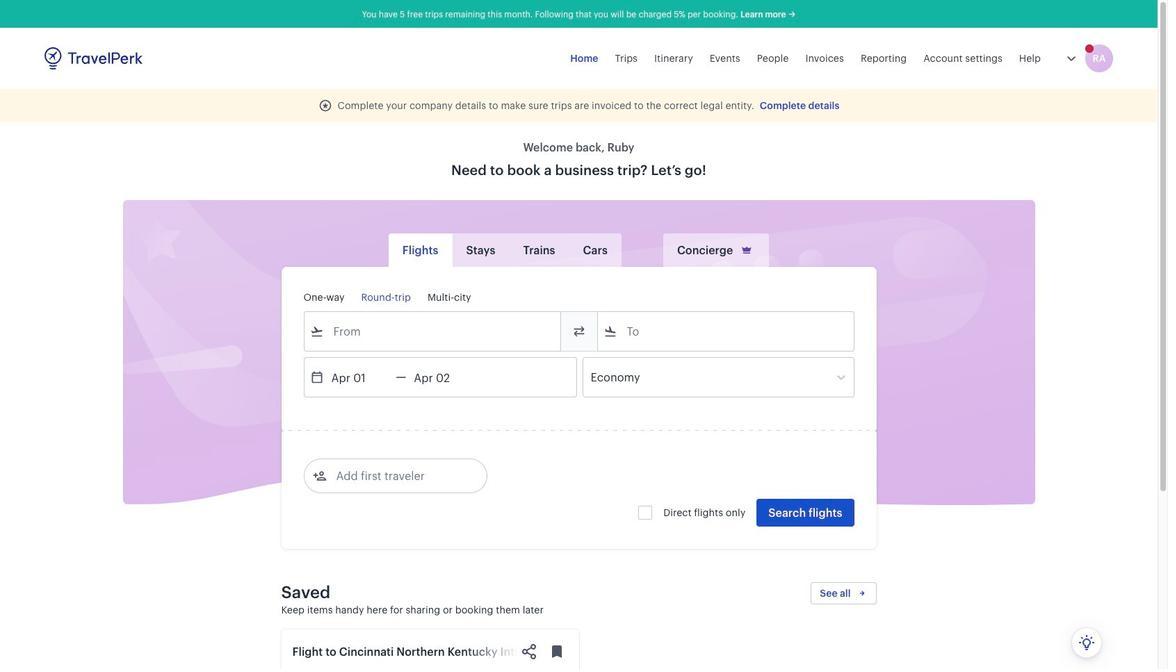 Task type: describe. For each thing, give the bounding box(es) containing it.
From search field
[[324, 321, 542, 343]]

To search field
[[617, 321, 835, 343]]



Task type: locate. For each thing, give the bounding box(es) containing it.
Add first traveler search field
[[326, 465, 471, 487]]

Return text field
[[406, 358, 479, 397]]

Depart text field
[[324, 358, 396, 397]]



